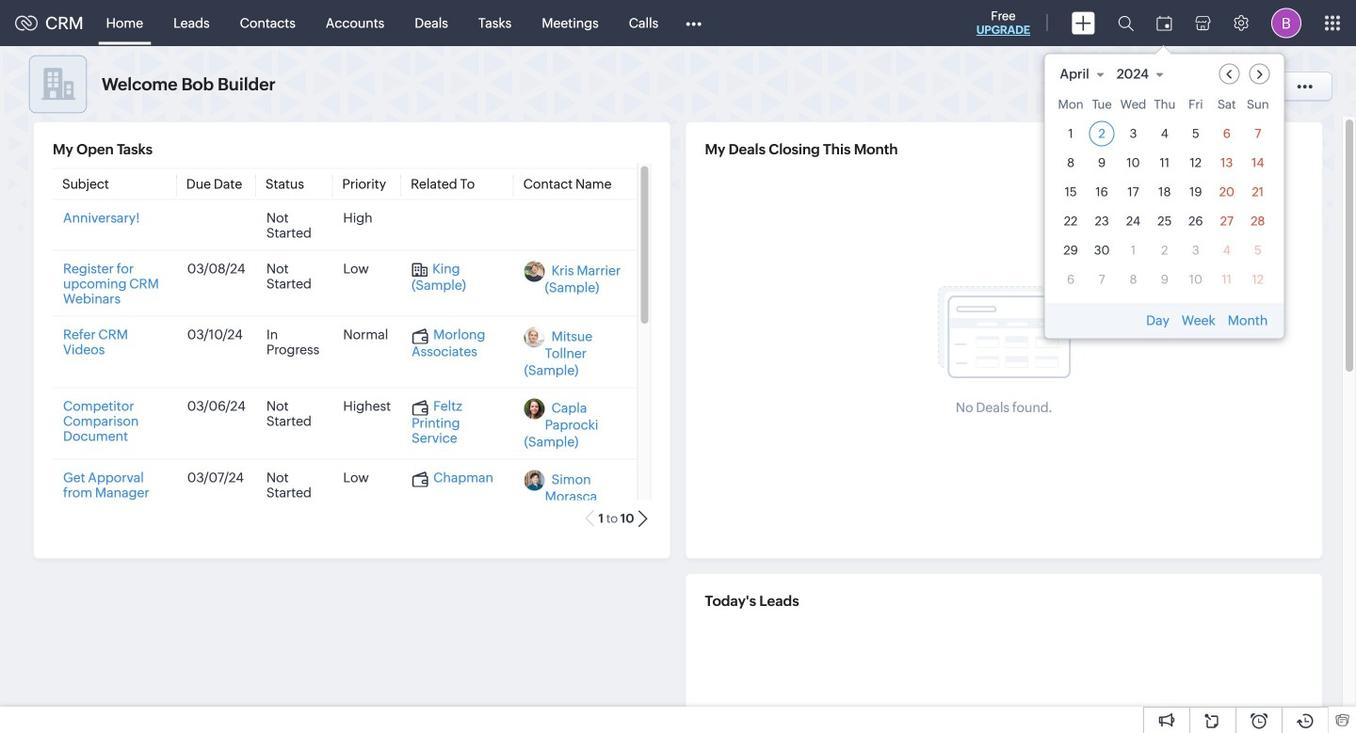 Task type: vqa. For each thing, say whether or not it's contained in the screenshot.
"Saturday" column header
yes



Task type: locate. For each thing, give the bounding box(es) containing it.
row
[[1058, 98, 1271, 117], [1058, 121, 1271, 147], [1058, 150, 1271, 176], [1058, 179, 1271, 205], [1058, 209, 1271, 234], [1058, 238, 1271, 263], [1058, 267, 1271, 293]]

3 row from the top
[[1058, 150, 1271, 176]]

grid
[[1045, 94, 1284, 304]]

create menu image
[[1072, 12, 1096, 34]]

6 row from the top
[[1058, 238, 1271, 263]]

saturday column header
[[1215, 98, 1240, 117]]

1 row from the top
[[1058, 98, 1271, 117]]

4 row from the top
[[1058, 179, 1271, 205]]

Other Modules field
[[674, 8, 714, 38]]

thursday column header
[[1153, 98, 1178, 117]]

calendar image
[[1157, 16, 1173, 31]]

tuesday column header
[[1090, 98, 1115, 117]]

search image
[[1118, 15, 1134, 31]]

friday column header
[[1184, 98, 1209, 117]]

profile image
[[1272, 8, 1302, 38]]

None field
[[1059, 64, 1113, 84], [1116, 64, 1173, 84], [1059, 64, 1113, 84], [1116, 64, 1173, 84]]



Task type: describe. For each thing, give the bounding box(es) containing it.
logo image
[[15, 16, 38, 31]]

7 row from the top
[[1058, 267, 1271, 293]]

wednesday column header
[[1121, 98, 1147, 117]]

2 row from the top
[[1058, 121, 1271, 147]]

search element
[[1107, 0, 1146, 46]]

monday column header
[[1058, 98, 1084, 117]]

sunday column header
[[1246, 98, 1271, 117]]

create menu element
[[1061, 0, 1107, 46]]

5 row from the top
[[1058, 209, 1271, 234]]

profile element
[[1261, 0, 1313, 46]]



